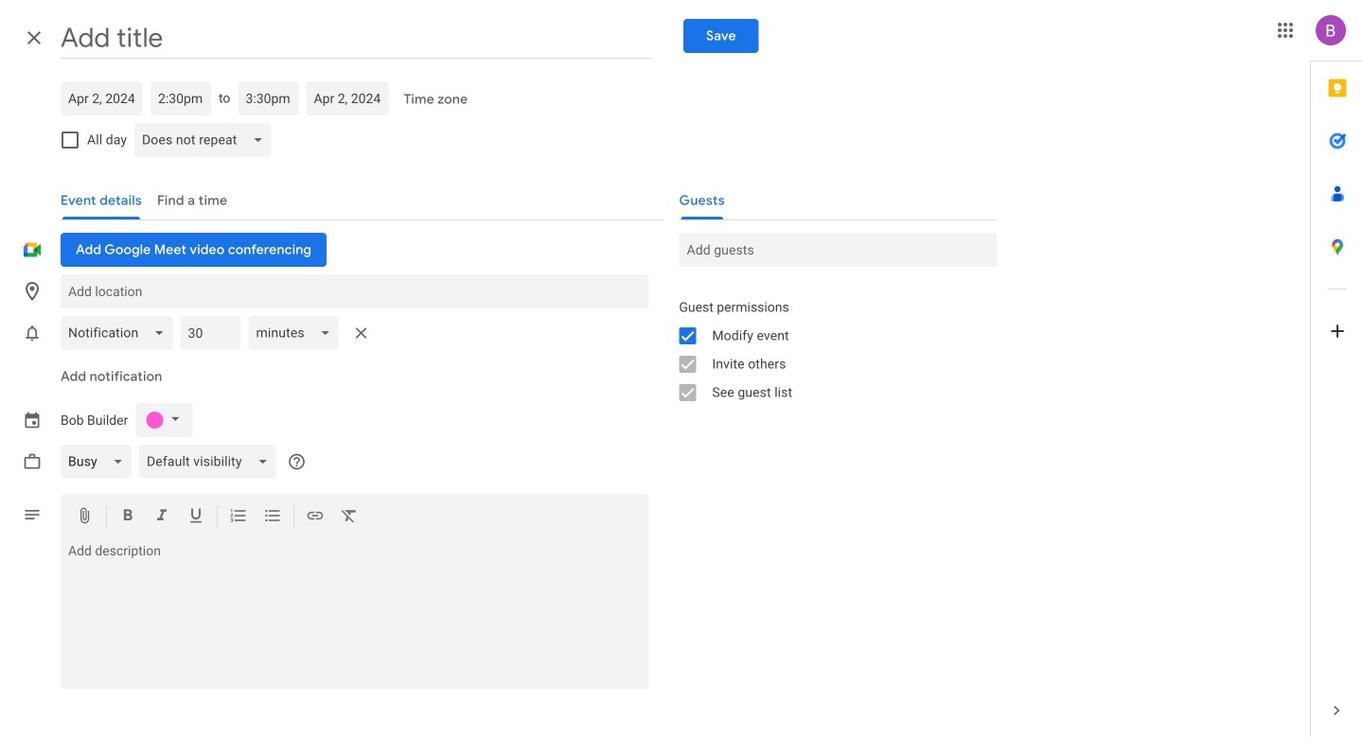 Task type: describe. For each thing, give the bounding box(es) containing it.
formatting options toolbar
[[61, 494, 649, 540]]

End date text field
[[314, 81, 381, 116]]

numbered list image
[[229, 507, 248, 529]]

bold image
[[118, 507, 137, 529]]

End time text field
[[246, 81, 291, 116]]

underline image
[[187, 507, 205, 529]]



Task type: vqa. For each thing, say whether or not it's contained in the screenshot.
16 "element"
no



Task type: locate. For each thing, give the bounding box(es) containing it.
Description text field
[[61, 544, 649, 686]]

bulleted list image
[[263, 507, 282, 529]]

insert link image
[[306, 507, 325, 529]]

None field
[[135, 117, 279, 163], [61, 311, 180, 356], [248, 311, 346, 356], [61, 439, 139, 485], [139, 439, 284, 485], [135, 117, 279, 163], [61, 311, 180, 356], [248, 311, 346, 356], [61, 439, 139, 485], [139, 439, 284, 485]]

Add location text field
[[68, 275, 641, 309]]

30 minutes before element
[[61, 311, 377, 356]]

Start date text field
[[68, 81, 135, 116]]

Title text field
[[61, 17, 653, 59]]

Minutes in advance for notification number field
[[188, 316, 233, 350]]

remove formatting image
[[340, 507, 359, 529]]

Guests text field
[[687, 233, 990, 267]]

tab list
[[1312, 62, 1364, 685]]

italic image
[[152, 507, 171, 529]]

Start time text field
[[158, 81, 204, 116]]

group
[[664, 294, 997, 407]]



